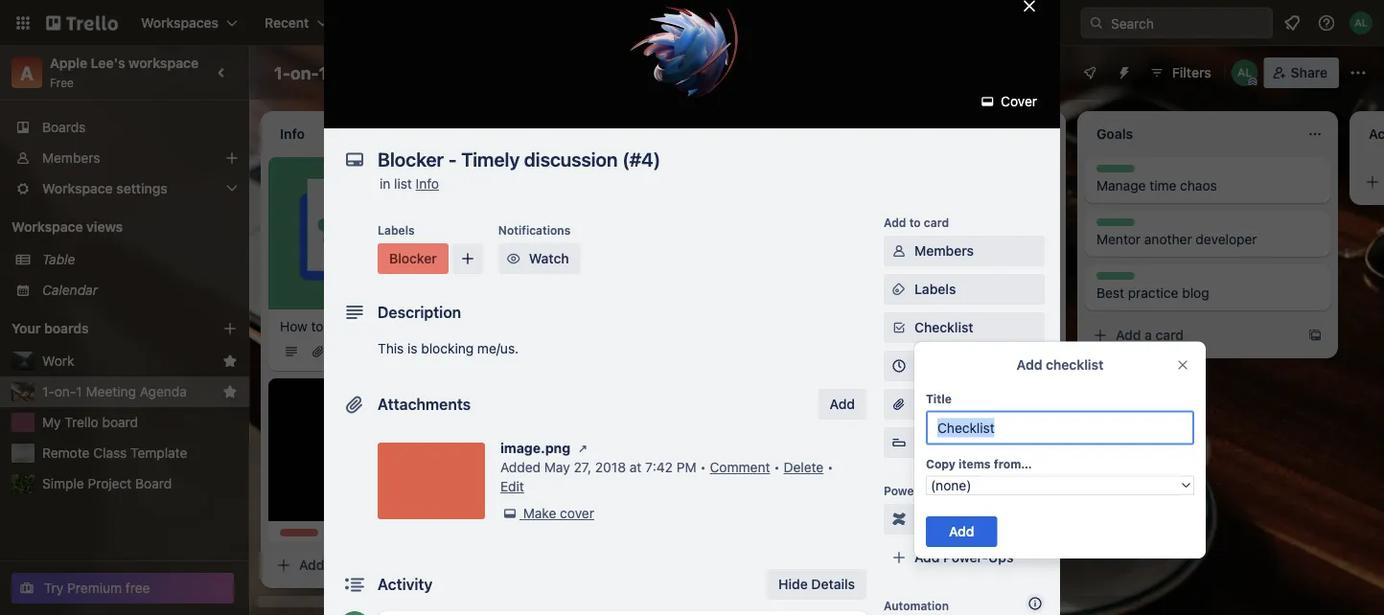 Task type: vqa. For each thing, say whether or not it's contained in the screenshot.
left Apple Lee (applelee29) icon
yes



Task type: locate. For each thing, give the bounding box(es) containing it.
0 horizontal spatial 1-
[[42, 384, 54, 400]]

your
[[12, 321, 41, 337]]

members link down boards
[[0, 143, 249, 174]]

mentor another developer link
[[1097, 230, 1319, 249]]

1 vertical spatial on
[[1013, 258, 1029, 274]]

my
[[42, 415, 61, 431]]

starred icon image for work
[[222, 354, 238, 369]]

0 vertical spatial on-
[[291, 62, 319, 83]]

color: green, title: "goal" element left time
[[1097, 165, 1135, 179]]

workspace views
[[12, 219, 123, 235]]

color: green, title: "goal" element for mentor
[[1097, 219, 1135, 233]]

0 horizontal spatial agenda
[[140, 384, 187, 400]]

on left x,
[[665, 178, 681, 194]]

info link
[[416, 176, 439, 192]]

the for report?
[[825, 278, 845, 293]]

1 horizontal spatial 1-
[[274, 62, 291, 83]]

0 horizontal spatial ups
[[924, 484, 946, 498]]

ups down "copy" on the bottom
[[924, 484, 946, 498]]

2 vertical spatial color: red, title: "blocker" element
[[280, 529, 322, 544]]

1 horizontal spatial 1-on-1 meeting agenda
[[274, 62, 466, 83]]

feedback
[[952, 258, 1009, 274]]

2 vertical spatial color: green, title: "goal" element
[[1097, 272, 1135, 287]]

color: red, title: "blocker" element
[[552, 165, 594, 179], [378, 244, 449, 274], [280, 529, 322, 544]]

any
[[632, 270, 655, 286]]

is up forward?
[[614, 178, 624, 194]]

can
[[825, 258, 849, 274]]

agenda inside 1-on-1 meeting agenda "text field"
[[403, 62, 466, 83]]

sm image inside labels link
[[890, 280, 909, 299]]

boards
[[42, 119, 86, 135]]

apple lee (applelee29) image
[[1350, 12, 1373, 35], [1232, 59, 1259, 86], [339, 612, 370, 616]]

power- up confluence
[[884, 484, 924, 498]]

0 vertical spatial 1
[[319, 62, 327, 83]]

1 horizontal spatial the
[[825, 278, 845, 293]]

1 goal from the top
[[1097, 166, 1122, 179]]

0 vertical spatial color: red, title: "blocker" element
[[552, 165, 594, 179]]

0 vertical spatial board
[[379, 319, 415, 335]]

practice
[[1128, 285, 1179, 301]]

2 vertical spatial 1
[[76, 384, 82, 400]]

color: green, title: "goal" element down mentor
[[1097, 272, 1135, 287]]

apple lee (applelee29) image down timely
[[339, 612, 370, 616]]

1 vertical spatial on-
[[54, 384, 76, 400]]

sm image
[[504, 249, 523, 268], [890, 280, 909, 299], [890, 318, 909, 338], [574, 439, 593, 458]]

blocker inside color: red, title: "blocker" 'element'
[[389, 251, 437, 267]]

2 horizontal spatial add a card
[[1116, 327, 1184, 343]]

dates
[[915, 358, 952, 374]]

0 horizontal spatial on
[[665, 178, 681, 194]]

1 vertical spatial ups
[[989, 550, 1014, 566]]

0 horizontal spatial to
[[311, 319, 324, 335]]

on- inside "text field"
[[291, 62, 319, 83]]

boards
[[44, 321, 89, 337]]

can
[[730, 178, 752, 194]]

board
[[379, 319, 415, 335], [102, 415, 138, 431]]

notifications
[[498, 223, 571, 237]]

1 horizontal spatial 1
[[319, 62, 327, 83]]

how to use this board link
[[280, 317, 495, 337]]

how
[[280, 319, 308, 335]]

apple lee's workspace link
[[50, 55, 199, 71]]

1 horizontal spatial labels
[[915, 281, 956, 297]]

1
[[319, 62, 327, 83], [330, 345, 335, 359], [76, 384, 82, 400]]

1 horizontal spatial agenda
[[403, 62, 466, 83]]

the down can on the top right of the page
[[825, 278, 845, 293]]

1 vertical spatial power-
[[944, 550, 989, 566]]

attachments
[[378, 396, 471, 414]]

0 vertical spatial apple lee (applelee29) image
[[1350, 12, 1373, 35]]

1-
[[274, 62, 291, 83], [42, 384, 54, 400]]

can you please give feedback on the report?
[[825, 258, 1029, 293]]

add inside button
[[830, 396, 855, 412]]

agenda
[[403, 62, 466, 83], [140, 384, 187, 400]]

2 horizontal spatial 1
[[330, 345, 335, 359]]

0 vertical spatial 1-
[[274, 62, 291, 83]]

0 horizontal spatial labels
[[378, 223, 415, 237]]

goal best practice blog
[[1097, 273, 1210, 301]]

1 horizontal spatial color: red, title: "blocker" element
[[378, 244, 449, 274]]

1 horizontal spatial a
[[873, 320, 880, 336]]

checklist link
[[884, 313, 1045, 343]]

goal inside goal mentor another developer
[[1097, 220, 1122, 233]]

None text field
[[368, 142, 1001, 176]]

Board name text field
[[265, 58, 475, 88]]

blocker for blocker blocker - timely discussion (#4)
[[280, 530, 322, 544]]

1 vertical spatial meeting
[[86, 384, 136, 400]]

cover
[[560, 506, 594, 522]]

0 horizontal spatial board
[[102, 415, 138, 431]]

card left checklist
[[884, 320, 912, 336]]

add checklist
[[1017, 357, 1104, 373]]

0 vertical spatial goal
[[1097, 166, 1122, 179]]

1 vertical spatial agenda
[[140, 384, 187, 400]]

on right feedback
[[1013, 258, 1029, 274]]

blocker inside blocker the team is stuck on x, how can we move forward?
[[552, 166, 594, 179]]

1 vertical spatial 1-
[[42, 384, 54, 400]]

color: green, title: "goal" element down "manage"
[[1097, 219, 1135, 233]]

goal for best
[[1097, 273, 1122, 287]]

1 starred icon image from the top
[[222, 354, 238, 369]]

the right for
[[706, 251, 726, 267]]

2 horizontal spatial a
[[1145, 327, 1152, 343]]

apple lee (applelee29) image right open information menu icon
[[1350, 12, 1373, 35]]

1 vertical spatial 1-on-1 meeting agenda
[[42, 384, 187, 400]]

goal left time
[[1097, 166, 1122, 179]]

custom
[[915, 435, 964, 451]]

activity
[[378, 576, 433, 594]]

1 vertical spatial to
[[311, 319, 324, 335]]

0 vertical spatial color: green, title: "goal" element
[[1097, 165, 1135, 179]]

sm image left checklist
[[890, 318, 909, 338]]

0 horizontal spatial on-
[[54, 384, 76, 400]]

goal inside goal manage time chaos
[[1097, 166, 1122, 179]]

1 horizontal spatial on
[[1013, 258, 1029, 274]]

1- inside button
[[42, 384, 54, 400]]

the
[[552, 178, 576, 194]]

-
[[330, 542, 336, 558]]

1 horizontal spatial is
[[614, 178, 624, 194]]

apple lee (applelee29) image right filters
[[1232, 59, 1259, 86]]

title
[[926, 393, 952, 406]]

1 inside button
[[76, 384, 82, 400]]

1-on-1 meeting agenda
[[274, 62, 466, 83], [42, 384, 187, 400]]

delete edit
[[501, 460, 824, 495]]

on inside blocker the team is stuck on x, how can we move forward?
[[665, 178, 681, 194]]

discuss
[[552, 239, 596, 252]]

on for stuck
[[665, 178, 681, 194]]

2 starred icon image from the top
[[222, 385, 238, 400]]

0 vertical spatial agenda
[[403, 62, 466, 83]]

0 horizontal spatial apple lee (applelee29) image
[[339, 612, 370, 616]]

members down add to card
[[915, 243, 974, 259]]

mentor
[[1097, 232, 1141, 247]]

my
[[627, 251, 645, 267]]

members link up labels link
[[884, 236, 1045, 267]]

sm image inside checklist 'link'
[[890, 318, 909, 338]]

1 horizontal spatial ups
[[989, 550, 1014, 566]]

1 vertical spatial starred icon image
[[222, 385, 238, 400]]

1 horizontal spatial power-
[[944, 550, 989, 566]]

add a card
[[844, 320, 912, 336], [1116, 327, 1184, 343], [299, 558, 367, 573]]

members link
[[0, 143, 249, 174], [884, 236, 1045, 267]]

power-
[[884, 484, 924, 498], [944, 550, 989, 566]]

blocker for blocker
[[389, 251, 437, 267]]

2 horizontal spatial color: red, title: "blocker" element
[[552, 165, 594, 179]]

sm image left the watch
[[504, 249, 523, 268]]

color: red, title: "blocker" element up description
[[378, 244, 449, 274]]

card up give on the right top
[[924, 216, 949, 229]]

2 goal from the top
[[1097, 220, 1122, 233]]

a down 'practice'
[[1145, 327, 1152, 343]]

how to use this board
[[280, 319, 415, 335]]

on-
[[291, 62, 319, 83], [54, 384, 76, 400]]

the inside can you please give feedback on the report?
[[825, 278, 845, 293]]

sm image inside watch button
[[504, 249, 523, 268]]

0 vertical spatial the
[[706, 251, 726, 267]]

to for card
[[910, 216, 921, 229]]

1 vertical spatial members
[[915, 243, 974, 259]]

0 horizontal spatial color: red, title: "blocker" element
[[280, 529, 322, 544]]

months.
[[578, 270, 628, 286]]

color: green, title: "goal" element
[[1097, 165, 1135, 179], [1097, 219, 1135, 233], [1097, 272, 1135, 287]]

board up this
[[379, 319, 415, 335]]

a down report?
[[873, 320, 880, 336]]

edit link
[[501, 479, 524, 495]]

add a card for add a card button related to mentor another developer
[[1116, 327, 1184, 343]]

1 horizontal spatial meeting
[[331, 62, 399, 83]]

color: red, title: "blocker" element up 'move'
[[552, 165, 594, 179]]

0 horizontal spatial members link
[[0, 143, 249, 174]]

1 vertical spatial board
[[102, 415, 138, 431]]

color: orange, title: "discuss" element
[[552, 238, 596, 252]]

2 vertical spatial goal
[[1097, 273, 1122, 287]]

members
[[42, 150, 100, 166], [915, 243, 974, 259]]

color: red, title: "blocker" element for timely
[[280, 529, 322, 544]]

this
[[378, 341, 404, 357]]

1 color: green, title: "goal" element from the top
[[1097, 165, 1135, 179]]

None submit
[[926, 517, 998, 548]]

starred icon image
[[222, 354, 238, 369], [222, 385, 238, 400]]

0 horizontal spatial power-
[[884, 484, 924, 498]]

1 vertical spatial 1
[[330, 345, 335, 359]]

apple lee's workspace free
[[50, 55, 199, 89]]

meeting inside button
[[86, 384, 136, 400]]

1-on-1 meeting agenda inside "text field"
[[274, 62, 466, 83]]

7:42
[[645, 460, 673, 476]]

team
[[580, 178, 611, 194]]

0 horizontal spatial 1-on-1 meeting agenda
[[42, 384, 187, 400]]

hide details
[[779, 577, 855, 593]]

blocker the team is stuck on x, how can we move forward?
[[552, 166, 773, 213]]

1 horizontal spatial members link
[[884, 236, 1045, 267]]

sm image for watch
[[504, 249, 523, 268]]

primary element
[[0, 0, 1385, 46]]

1 horizontal spatial create from template… image
[[1308, 328, 1323, 343]]

timely
[[340, 542, 381, 558]]

2 horizontal spatial apple lee (applelee29) image
[[1350, 12, 1373, 35]]

0 horizontal spatial is
[[408, 341, 418, 357]]

a left timely
[[328, 558, 335, 573]]

0 horizontal spatial meeting
[[86, 384, 136, 400]]

back to home image
[[46, 8, 118, 38]]

confluence
[[915, 512, 987, 527]]

0 vertical spatial meeting
[[331, 62, 399, 83]]

calendar link
[[42, 281, 238, 300]]

0 horizontal spatial the
[[706, 251, 726, 267]]

1 vertical spatial labels
[[915, 281, 956, 297]]

is right this
[[408, 341, 418, 357]]

1 horizontal spatial add a card button
[[813, 313, 1028, 343]]

power- down confluence
[[944, 550, 989, 566]]

0 horizontal spatial add a card button
[[268, 550, 483, 581]]

0 vertical spatial labels
[[378, 223, 415, 237]]

labels down give on the right top
[[915, 281, 956, 297]]

sm image
[[978, 92, 998, 111], [890, 242, 909, 261], [501, 504, 520, 524], [890, 510, 909, 529]]

create from template… image
[[1036, 320, 1051, 336], [1308, 328, 1323, 343]]

goals
[[649, 251, 682, 267]]

dates button
[[884, 351, 1045, 382]]

the
[[706, 251, 726, 267], [825, 278, 845, 293]]

1 inside "text field"
[[319, 62, 327, 83]]

to right 3
[[910, 216, 921, 229]]

0 vertical spatial members link
[[0, 143, 249, 174]]

1 horizontal spatial to
[[910, 216, 921, 229]]

members down boards
[[42, 150, 100, 166]]

watch
[[529, 251, 569, 267]]

you
[[853, 258, 875, 274]]

lee's
[[91, 55, 125, 71]]

1-on-1 meeting agenda inside button
[[42, 384, 187, 400]]

0 horizontal spatial a
[[328, 558, 335, 573]]

a
[[873, 320, 880, 336], [1145, 327, 1152, 343], [328, 558, 335, 573]]

sm image down please
[[890, 280, 909, 299]]

blocker for blocker the team is stuck on x, how can we move forward?
[[552, 166, 594, 179]]

0 vertical spatial starred icon image
[[222, 354, 238, 369]]

0 vertical spatial is
[[614, 178, 624, 194]]

sm image up 27,
[[574, 439, 593, 458]]

to left use
[[311, 319, 324, 335]]

Title text field
[[926, 411, 1195, 445]]

0 notifications image
[[1281, 12, 1304, 35]]

0 horizontal spatial 1
[[76, 384, 82, 400]]

use
[[327, 319, 349, 335]]

3 goal from the top
[[1097, 273, 1122, 287]]

ups down from…
[[989, 550, 1014, 566]]

27,
[[574, 460, 592, 476]]

0 horizontal spatial members
[[42, 150, 100, 166]]

1 vertical spatial apple lee (applelee29) image
[[1232, 59, 1259, 86]]

customize views image
[[639, 63, 659, 82]]

add to card
[[884, 216, 949, 229]]

added may 27, 2018 at 7:42 pm
[[501, 460, 697, 476]]

board up remote class template
[[102, 415, 138, 431]]

1 vertical spatial the
[[825, 278, 845, 293]]

0 horizontal spatial create from template… image
[[1036, 320, 1051, 336]]

2 color: green, title: "goal" element from the top
[[1097, 219, 1135, 233]]

0 vertical spatial to
[[910, 216, 921, 229]]

0 horizontal spatial add a card
[[299, 558, 367, 573]]

sm image for checklist
[[890, 318, 909, 338]]

1 vertical spatial color: green, title: "goal" element
[[1097, 219, 1135, 233]]

labels down list
[[378, 223, 415, 237]]

1 horizontal spatial on-
[[291, 62, 319, 83]]

blocker - timely discussion (#4) link
[[280, 541, 495, 560]]

the for next
[[706, 251, 726, 267]]

2 horizontal spatial add a card button
[[1085, 320, 1300, 351]]

report?
[[848, 278, 893, 293]]

color: red, title: "blocker" element left -
[[280, 529, 322, 544]]

delete link
[[784, 460, 824, 476]]

move
[[552, 197, 586, 213]]

this
[[353, 319, 376, 335]]

goal down "manage"
[[1097, 220, 1122, 233]]

at
[[630, 460, 642, 476]]

1 vertical spatial color: red, title: "blocker" element
[[378, 244, 449, 274]]

make cover
[[523, 506, 594, 522]]

filters
[[1172, 65, 1212, 81]]

premium
[[67, 581, 122, 596]]

fields
[[967, 435, 1005, 451]]

0 vertical spatial ups
[[924, 484, 946, 498]]

goal down mentor
[[1097, 273, 1122, 287]]

0 vertical spatial on
[[665, 178, 681, 194]]

starred icon image for 1-on-1 meeting agenda
[[222, 385, 238, 400]]

automation image
[[1109, 58, 1136, 84]]

remote
[[42, 445, 90, 461]]

on inside can you please give feedback on the report?
[[1013, 258, 1029, 274]]

2018
[[595, 460, 626, 476]]

3 color: green, title: "goal" element from the top
[[1097, 272, 1135, 287]]

1 vertical spatial goal
[[1097, 220, 1122, 233]]

1 horizontal spatial members
[[915, 243, 974, 259]]

0 vertical spatial 1-on-1 meeting agenda
[[274, 62, 466, 83]]

1 horizontal spatial board
[[379, 319, 415, 335]]

the inside discuss i've drafted my goals for the next few months. any feedback?
[[706, 251, 726, 267]]

is inside blocker the team is stuck on x, how can we move forward?
[[614, 178, 624, 194]]

goal inside "goal best practice blog"
[[1097, 273, 1122, 287]]

1 vertical spatial members link
[[884, 236, 1045, 267]]

on for feedback
[[1013, 258, 1029, 274]]

comment
[[710, 460, 770, 476]]



Task type: describe. For each thing, give the bounding box(es) containing it.
labels inside labels link
[[915, 281, 956, 297]]

another
[[1145, 232, 1192, 247]]

sm image for labels
[[890, 280, 909, 299]]

hide details link
[[767, 570, 867, 600]]

copy
[[926, 458, 956, 471]]

add power-ups
[[915, 550, 1014, 566]]

Search field
[[1105, 9, 1272, 37]]

add board image
[[222, 321, 238, 337]]

best practice blog link
[[1097, 284, 1319, 303]]

sm image inside cover 'link'
[[978, 92, 998, 111]]

your boards with 5 items element
[[12, 317, 194, 340]]

agenda inside 1-on-1 meeting agenda button
[[140, 384, 187, 400]]

workspace
[[12, 219, 83, 235]]

a link
[[12, 58, 42, 88]]

cover
[[998, 93, 1037, 109]]

1 horizontal spatial add a card
[[844, 320, 912, 336]]

blocker blocker - timely discussion (#4)
[[280, 530, 480, 558]]

stuck
[[628, 178, 662, 194]]

few
[[552, 270, 575, 286]]

in list info
[[380, 176, 439, 192]]

0 vertical spatial power-
[[884, 484, 924, 498]]

add a card for leftmost add a card button
[[299, 558, 367, 573]]

0
[[874, 204, 882, 218]]

trello
[[65, 415, 99, 431]]

details
[[812, 577, 855, 593]]

meeting inside "text field"
[[331, 62, 399, 83]]

color: green, title: "goal" element for best
[[1097, 272, 1135, 287]]

hide
[[779, 577, 808, 593]]

add button
[[818, 389, 867, 420]]

chaos
[[1181, 178, 1218, 194]]

/
[[882, 204, 885, 218]]

simple project board
[[42, 476, 172, 492]]

simple
[[42, 476, 84, 492]]

1 horizontal spatial apple lee (applelee29) image
[[1232, 59, 1259, 86]]

make
[[523, 506, 557, 522]]

best
[[1097, 285, 1125, 301]]

table link
[[42, 250, 238, 269]]

card right -
[[339, 558, 367, 573]]

how
[[701, 178, 726, 194]]

goal for mentor
[[1097, 220, 1122, 233]]

sm image for members
[[890, 242, 909, 261]]

card down 'practice'
[[1156, 327, 1184, 343]]

for
[[685, 251, 703, 267]]

to for use
[[311, 319, 324, 335]]

workspace
[[129, 55, 199, 71]]

project
[[88, 476, 132, 492]]

power-ups
[[884, 484, 946, 498]]

we
[[756, 178, 773, 194]]

table
[[42, 252, 75, 268]]

developer
[[1196, 232, 1258, 247]]

attachment button
[[884, 389, 1045, 420]]

work
[[42, 353, 74, 369]]

template
[[130, 445, 187, 461]]

goal mentor another developer
[[1097, 220, 1258, 247]]

create from template… image for can you please give feedback on the report?
[[1036, 320, 1051, 336]]

search image
[[1089, 15, 1105, 31]]

sm image for confluence
[[890, 510, 909, 529]]

0 / 3
[[874, 204, 892, 218]]

goal manage time chaos
[[1097, 166, 1218, 194]]

discussion
[[384, 542, 450, 558]]

add a card button for mentor another developer
[[1085, 320, 1300, 351]]

free
[[126, 581, 150, 596]]

items
[[959, 458, 991, 471]]

1- inside "text field"
[[274, 62, 291, 83]]

try premium free
[[44, 581, 150, 596]]

1 vertical spatial is
[[408, 341, 418, 357]]

show menu image
[[1349, 63, 1368, 82]]

make cover link
[[501, 504, 594, 524]]

my trello board
[[42, 415, 138, 431]]

please
[[879, 258, 919, 274]]

add a card button for can you please give feedback on the report?
[[813, 313, 1028, 343]]

open information menu image
[[1317, 13, 1337, 33]]

sm image for make cover
[[501, 504, 520, 524]]

2 vertical spatial apple lee (applelee29) image
[[339, 612, 370, 616]]

color: red, title: "blocker" element for is
[[552, 165, 594, 179]]

give
[[923, 258, 948, 274]]

next
[[730, 251, 756, 267]]

this is blocking me/us.
[[378, 341, 519, 357]]

on- inside button
[[54, 384, 76, 400]]

add power-ups link
[[884, 543, 1045, 573]]

copy items from…
[[926, 458, 1032, 471]]

simple project board link
[[42, 475, 238, 494]]

watch button
[[498, 244, 581, 274]]

image.png
[[501, 441, 571, 456]]

class
[[93, 445, 127, 461]]

pm
[[677, 460, 697, 476]]

info
[[416, 176, 439, 192]]

time
[[1150, 178, 1177, 194]]

create from template… image for mentor another developer
[[1308, 328, 1323, 343]]

can you please give feedback on the report? link
[[825, 257, 1047, 295]]

automation
[[884, 599, 949, 613]]

remote class template
[[42, 445, 187, 461]]

i've
[[552, 251, 574, 267]]

manage time chaos link
[[1097, 176, 1319, 196]]

my trello board link
[[42, 413, 238, 432]]

share button
[[1264, 58, 1340, 88]]

goal for manage
[[1097, 166, 1122, 179]]

added
[[501, 460, 541, 476]]

power ups image
[[1082, 65, 1098, 81]]

description
[[378, 303, 461, 322]]

blocking
[[421, 341, 474, 357]]

your boards
[[12, 321, 89, 337]]

color: green, title: "goal" element for manage
[[1097, 165, 1135, 179]]

checklist
[[915, 320, 974, 336]]

share
[[1291, 65, 1328, 81]]

0 vertical spatial members
[[42, 150, 100, 166]]

try
[[44, 581, 64, 596]]



